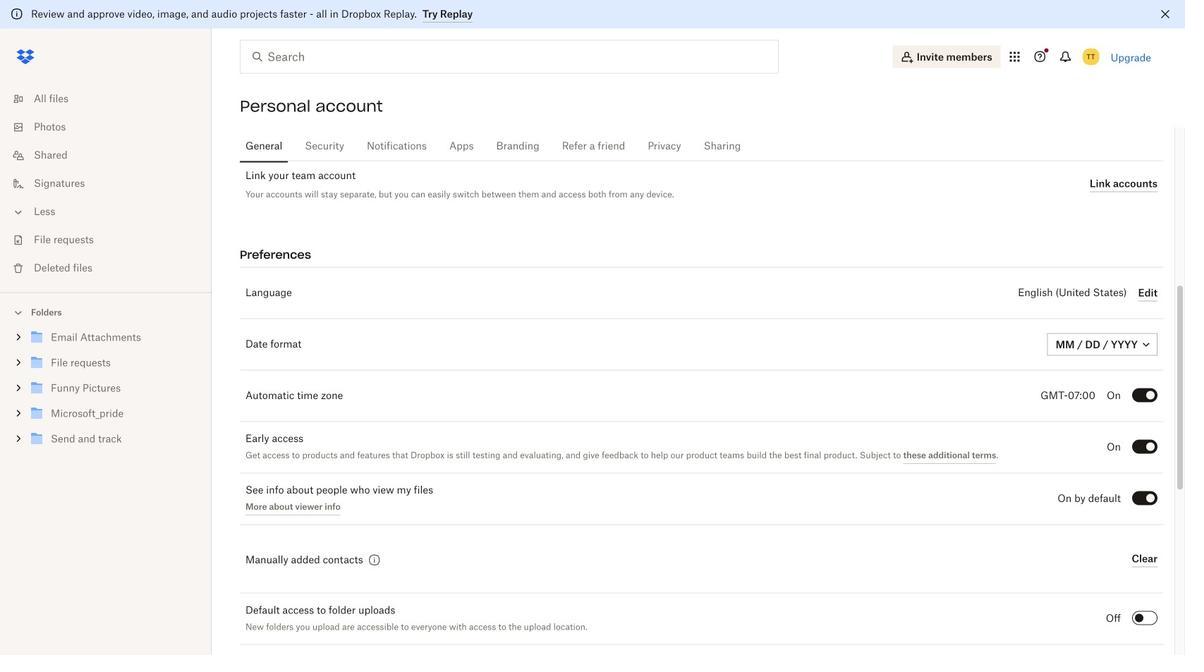 Task type: locate. For each thing, give the bounding box(es) containing it.
group
[[0, 322, 212, 463]]

alert
[[0, 0, 1185, 29]]

list
[[0, 77, 212, 292]]

tab list
[[240, 127, 1164, 163]]



Task type: vqa. For each thing, say whether or not it's contained in the screenshot.
list
yes



Task type: describe. For each thing, give the bounding box(es) containing it.
less image
[[11, 205, 25, 219]]

Search text field
[[267, 48, 749, 65]]

dropbox image
[[11, 43, 40, 71]]



